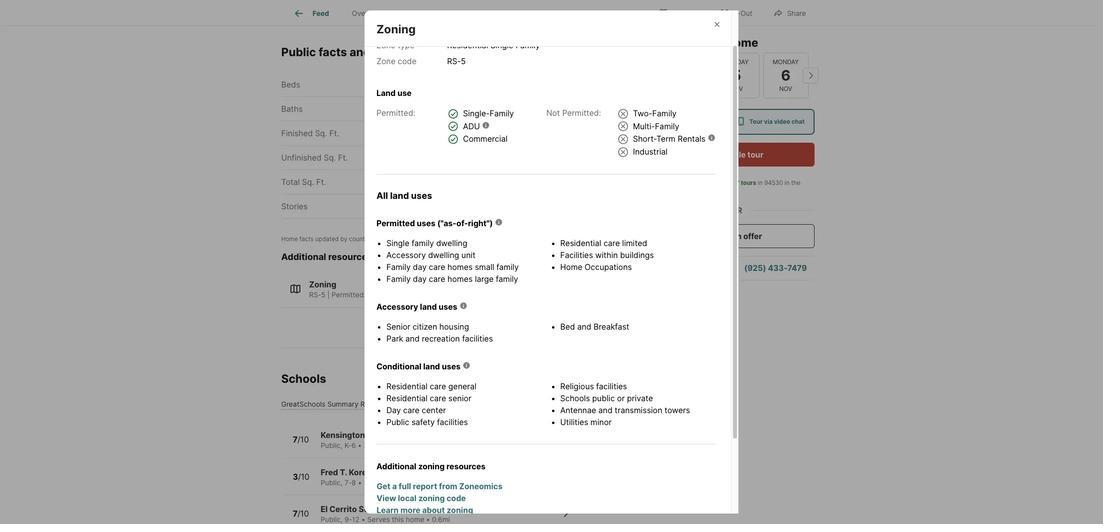 Task type: vqa. For each thing, say whether or not it's contained in the screenshot.
BREAKFAST
yes



Task type: describe. For each thing, give the bounding box(es) containing it.
unfinished sq. ft.
[[281, 153, 348, 163]]

commercial inside 'zoning rs-5 | permitted: single-family, adu, commercial'
[[435, 291, 474, 299]]

family up multi-family
[[653, 108, 677, 118]]

for
[[414, 45, 430, 59]]

single- inside 'zoning rs-5 | permitted: single-family, adu, commercial'
[[368, 291, 391, 299]]

2
[[453, 104, 457, 114]]

residential up day
[[387, 394, 428, 404]]

resources inside zoning 'dialog'
[[447, 462, 486, 472]]

senior inside senior citizen housing park and recreation facilities
[[387, 322, 411, 332]]

public, for fred
[[321, 479, 343, 487]]

monday 6 nov
[[773, 58, 799, 93]]

zone for zone type
[[377, 40, 396, 50]]

start an offer
[[711, 231, 762, 241]]

serves inside kensington elementary school public, k-6 • serves this home • 0.8mi
[[364, 442, 386, 450]]

• left 0.8mi
[[423, 442, 427, 450]]

7 for kensington
[[293, 435, 298, 445]]

greatschools
[[281, 400, 326, 409]]

7479
[[788, 263, 807, 273]]

transmission
[[615, 406, 663, 416]]

kensington
[[321, 431, 365, 441]]

0 vertical spatial public
[[281, 45, 316, 59]]

zoning up 0.9mi at the left bottom
[[418, 462, 445, 472]]

zone type
[[377, 40, 415, 50]]

single-family
[[463, 108, 514, 118]]

residential for residential single family
[[447, 40, 488, 50]]

home facts updated by county records on oct 16, 2023 .
[[281, 235, 440, 243]]

facts for home
[[300, 235, 314, 243]]

conditional
[[377, 362, 422, 372]]

zoning up about
[[419, 494, 445, 504]]

residential single family
[[447, 40, 540, 50]]

property details tab
[[395, 1, 470, 25]]

x-out button
[[711, 2, 761, 23]]

zoning for zoning rs-5 | permitted: single-family, adu, commercial
[[309, 280, 337, 290]]

land for accessory
[[420, 302, 437, 312]]

records
[[370, 235, 392, 243]]

full
[[399, 482, 411, 492]]

breakfast
[[594, 322, 630, 332]]

led
[[722, 179, 731, 187]]

limited
[[622, 238, 648, 248]]

religious
[[560, 382, 594, 392]]

view local zoning code link
[[377, 493, 716, 505]]

safety
[[412, 418, 435, 427]]

local
[[398, 494, 417, 504]]

share button
[[765, 2, 815, 23]]

additional for additional zoning resources
[[377, 462, 417, 472]]

0 vertical spatial home
[[281, 235, 298, 243]]

updated
[[315, 235, 339, 243]]

family up family,
[[387, 274, 411, 284]]

zoning dialog
[[365, 4, 739, 524]]

2 vertical spatial family
[[496, 274, 518, 284]]

/10 for el
[[298, 509, 309, 519]]

redfin agents led 27 tours in 94530
[[682, 179, 783, 187]]

korematsu
[[349, 468, 391, 478]]

not permitted land uses element
[[547, 107, 738, 158]]

ft. for unfinished sq. ft.
[[338, 153, 348, 163]]

get a full report from zoneomics link
[[377, 481, 716, 493]]

1 day from the top
[[413, 262, 427, 272]]

beds
[[281, 79, 300, 89]]

permitted: inside 'zoning rs-5 | permitted: single-family, adu, commercial'
[[332, 291, 366, 299]]

code inside zoning name, type, and code element
[[398, 56, 417, 66]]

land for conditional
[[423, 362, 440, 372]]

rating
[[361, 400, 382, 409]]

5 for sunday
[[732, 67, 742, 84]]

feed link
[[293, 7, 329, 19]]

two-
[[633, 108, 653, 118]]

sale & tax history tab
[[470, 1, 550, 25]]

tab list containing feed
[[281, 0, 608, 25]]

by
[[341, 235, 347, 243]]

family,
[[391, 291, 414, 299]]

bed
[[560, 322, 575, 332]]

history
[[516, 9, 539, 18]]

0 vertical spatial family
[[412, 238, 434, 248]]

schools tab
[[550, 1, 600, 25]]

this down x-out button
[[703, 36, 725, 50]]

home inside el cerrito senior high school public, 9-12 • serves this home • 0.6mi
[[406, 516, 424, 524]]

tour for go
[[677, 36, 701, 50]]

days
[[703, 188, 716, 196]]

6 inside monday 6 nov
[[781, 67, 791, 84]]

summary inside zoning 'dialog'
[[377, 5, 414, 14]]

commercial inside 'permitted land uses' element
[[463, 134, 508, 144]]

single- inside 'permitted land uses' element
[[463, 108, 490, 118]]

94530
[[765, 179, 783, 187]]

large
[[475, 274, 494, 284]]

zoneomics
[[459, 482, 503, 492]]

2023
[[423, 235, 438, 243]]

family up 'zoning rs-5 | permitted: single-family, adu, commercial'
[[387, 262, 411, 272]]

1 vertical spatial schools
[[281, 372, 326, 386]]

agents
[[702, 179, 721, 187]]

facilities inside the religious facilities schools public or private antennae and transmission towers utilities minor
[[596, 382, 627, 392]]

this inside kensington elementary school public, k-6 • serves this home • 0.8mi
[[388, 442, 400, 450]]

center
[[422, 406, 446, 416]]

7621
[[433, 45, 460, 59]]

0.8mi
[[429, 442, 447, 450]]

tour for schedule
[[748, 150, 764, 160]]

single for single family dwelling accessory dwelling unit family day care homes small family family day care homes large family
[[387, 238, 410, 248]]

in inside option
[[694, 118, 698, 125]]

1 vertical spatial dwelling
[[428, 250, 459, 260]]

not
[[547, 108, 560, 118]]

tour for tour via video chat
[[750, 118, 763, 125]]

/10 for kensington
[[298, 435, 309, 445]]

this inside el cerrito senior high school public, 9-12 • serves this home • 0.6mi
[[392, 516, 404, 524]]

out
[[741, 9, 753, 17]]

0.9mi
[[429, 479, 447, 487]]

facilities inside residential care general residential care senior day care center public safety facilities
[[437, 418, 468, 427]]

senior citizen housing park and recreation facilities
[[387, 322, 493, 344]]

sale
[[481, 9, 495, 18]]

8
[[352, 479, 356, 487]]

zoning element
[[377, 10, 428, 37]]

more
[[401, 506, 421, 516]]

and right "bed"
[[577, 322, 592, 332]]

school for fred t. korematsu middle school
[[421, 468, 448, 478]]

zoning down zone name
[[373, 45, 411, 59]]

greatschools summary rating
[[281, 400, 382, 409]]

short-
[[633, 134, 657, 144]]

• right k-
[[358, 442, 362, 450]]

start
[[711, 231, 731, 241]]

family up "term"
[[655, 121, 680, 131]]

right")
[[468, 218, 493, 228]]

home inside kensington elementary school public, k-6 • serves this home • 0.8mi
[[402, 442, 421, 450]]

park
[[387, 334, 403, 344]]

fred
[[321, 468, 338, 478]]

permitted
[[377, 218, 415, 228]]

or
[[617, 394, 625, 404]]

1 1938 from the top
[[625, 128, 644, 138]]

x-out
[[734, 9, 753, 17]]

family right not on the top of the page
[[576, 104, 600, 114]]

433-
[[768, 263, 788, 273]]

uses for all land uses
[[411, 190, 432, 201]]

el
[[321, 505, 328, 515]]

school inside kensington elementary school public, k-6 • serves this home • 0.8mi
[[413, 431, 440, 441]]

• down about
[[426, 516, 430, 524]]

favorite button
[[650, 2, 707, 23]]

family inside zoning name, type, and code element
[[516, 40, 540, 50]]

code inside get a full report from zoneomics view local zoning code learn more about zoning
[[447, 494, 466, 504]]

conditional land uses
[[377, 362, 461, 372]]

senior
[[449, 394, 472, 404]]

or
[[731, 205, 743, 215]]

favorite
[[673, 9, 699, 17]]

additional zoning resources
[[377, 462, 486, 472]]

zoning name, type, and code element
[[377, 23, 626, 71]]

bed and breakfast
[[560, 322, 630, 332]]

total
[[281, 177, 300, 187]]

zone code
[[377, 56, 417, 66]]

• left 0.9mi at the left bottom
[[423, 479, 427, 487]]

residential up multi-
[[602, 104, 644, 114]]

home up sunday
[[727, 36, 759, 50]]

general
[[449, 382, 477, 392]]

1 vertical spatial family
[[497, 262, 519, 272]]

buildings
[[620, 250, 654, 260]]

16,
[[414, 235, 422, 243]]

housing
[[440, 322, 469, 332]]

3
[[293, 472, 298, 482]]



Task type: locate. For each thing, give the bounding box(es) containing it.
1 horizontal spatial additional
[[377, 462, 417, 472]]

2 1938 from the top
[[625, 153, 644, 163]]

video
[[774, 118, 791, 125]]

7 /10 left the el
[[293, 509, 309, 519]]

0 horizontal spatial single-
[[368, 291, 391, 299]]

2 nov from the left
[[780, 85, 793, 93]]

and down citizen
[[406, 334, 420, 344]]

family down history
[[516, 40, 540, 50]]

ft. for finished sq. ft.
[[330, 128, 339, 138]]

list box containing tour in person
[[659, 109, 815, 135]]

residential for residential care limited facilities within buildings home occupations
[[560, 238, 602, 248]]

1 homes from the top
[[448, 262, 473, 272]]

&
[[497, 9, 502, 18]]

middle
[[393, 468, 420, 478]]

1 vertical spatial summary
[[328, 400, 359, 409]]

6 down kensington
[[352, 442, 356, 450]]

public inside residential care general residential care senior day care center public safety facilities
[[387, 418, 409, 427]]

this down middle at the left of the page
[[389, 479, 401, 487]]

single inside single family dwelling accessory dwelling unit family day care homes small family family day care homes large family
[[387, 238, 410, 248]]

resources up zoneomics
[[447, 462, 486, 472]]

tour right go
[[677, 36, 701, 50]]

monday
[[773, 58, 799, 66]]

uses up 2023 on the top
[[417, 218, 436, 228]]

2 vertical spatial sq.
[[302, 177, 314, 187]]

1 zone from the top
[[377, 24, 396, 34]]

/10 down "greatschools"
[[298, 435, 309, 445]]

start an offer button
[[659, 224, 815, 248]]

1,408
[[437, 128, 457, 138]]

zone up the zone type at left
[[377, 24, 396, 34]]

zoning for zoning
[[377, 22, 416, 36]]

schools
[[562, 9, 589, 18], [281, 372, 326, 386], [560, 394, 590, 404]]

1 horizontal spatial facts
[[319, 45, 347, 59]]

via
[[764, 118, 773, 125]]

0 horizontal spatial summary
[[328, 400, 359, 409]]

permitted: inside 'permitted land uses' element
[[377, 108, 416, 118]]

2 vertical spatial schools
[[560, 394, 590, 404]]

0 horizontal spatial code
[[398, 56, 417, 66]]

1 vertical spatial 6
[[352, 442, 356, 450]]

facilities inside senior citizen housing park and recreation facilities
[[462, 334, 493, 344]]

schools right history
[[562, 9, 589, 18]]

an
[[732, 231, 742, 241]]

• right the '12'
[[362, 516, 366, 524]]

3 zone from the top
[[377, 56, 396, 66]]

view
[[377, 494, 396, 504]]

uses up general
[[442, 362, 461, 372]]

tours
[[741, 179, 757, 187]]

ft. down "unfinished sq. ft."
[[316, 177, 326, 187]]

ft. up "unfinished sq. ft."
[[330, 128, 339, 138]]

facilities
[[560, 250, 593, 260]]

two-family
[[633, 108, 677, 118]]

a
[[392, 482, 397, 492]]

/10 left fred
[[298, 472, 310, 482]]

0 vertical spatial tour
[[677, 36, 701, 50]]

permitted land uses element
[[377, 107, 530, 145]]

sq. for total
[[302, 177, 314, 187]]

0 vertical spatial 1938
[[625, 128, 644, 138]]

this
[[703, 36, 725, 50], [388, 442, 400, 450], [389, 479, 401, 487], [392, 516, 404, 524]]

property
[[406, 9, 435, 18]]

2 vertical spatial serves
[[367, 516, 390, 524]]

single family dwelling accessory dwelling unit family day care homes small family family day care homes large family
[[387, 238, 519, 284]]

0 vertical spatial zone
[[377, 24, 396, 34]]

home down "elementary"
[[402, 442, 421, 450]]

2 vertical spatial zone
[[377, 56, 396, 66]]

1 public, from the top
[[321, 442, 343, 450]]

finished sq. ft.
[[281, 128, 339, 138]]

1 horizontal spatial public
[[387, 418, 409, 427]]

1 vertical spatial public,
[[321, 479, 343, 487]]

unit
[[462, 250, 476, 260]]

senior up park
[[387, 322, 411, 332]]

this inside fred t. korematsu middle school public, 7-8 • serves this home • 0.9mi
[[389, 479, 401, 487]]

public facts and zoning for 7621 terrace dr
[[281, 45, 521, 59]]

property details
[[406, 9, 458, 18]]

permitted: right the |
[[332, 291, 366, 299]]

2 vertical spatial facilities
[[437, 418, 468, 427]]

in
[[694, 118, 698, 125], [758, 179, 763, 187], [785, 179, 790, 187]]

0 horizontal spatial tour
[[677, 36, 701, 50]]

1 horizontal spatial home
[[560, 262, 583, 272]]

facts left updated
[[300, 235, 314, 243]]

0 vertical spatial sq.
[[315, 128, 327, 138]]

0 horizontal spatial resources
[[328, 252, 372, 262]]

rs- inside 'zoning rs-5 | permitted: single-family, adu, commercial'
[[309, 291, 321, 299]]

1 horizontal spatial code
[[447, 494, 466, 504]]

serves down "elementary"
[[364, 442, 386, 450]]

6 down monday
[[781, 67, 791, 84]]

rentals
[[678, 134, 706, 144]]

2 homes from the top
[[448, 274, 473, 284]]

nov for 5
[[730, 85, 743, 93]]

0 vertical spatial 7 /10
[[293, 435, 309, 445]]

27
[[732, 179, 740, 187]]

0 vertical spatial day
[[413, 262, 427, 272]]

permitted: right not on the top of the page
[[562, 108, 601, 118]]

code down type
[[398, 56, 417, 66]]

1 vertical spatial facts
[[300, 235, 314, 243]]

commercial down the adu on the left top of the page
[[463, 134, 508, 144]]

zoning
[[377, 22, 416, 36], [309, 280, 337, 290]]

zoning
[[373, 45, 411, 59], [418, 462, 445, 472], [419, 494, 445, 504], [447, 506, 473, 516]]

land down recreation on the left bottom of the page
[[423, 362, 440, 372]]

nov down sunday
[[730, 85, 743, 93]]

short-term rentals
[[633, 134, 706, 144]]

in inside in the last 30 days
[[785, 179, 790, 187]]

public, inside kensington elementary school public, k-6 • serves this home • 0.8mi
[[321, 442, 343, 450]]

uses for accessory land uses
[[439, 302, 458, 312]]

2 7 from the top
[[293, 509, 298, 519]]

0 horizontal spatial in
[[694, 118, 698, 125]]

0 horizontal spatial home
[[281, 235, 298, 243]]

single for single family residential
[[551, 104, 574, 114]]

rs- left the terrace
[[447, 56, 461, 66]]

0 vertical spatial public,
[[321, 442, 343, 450]]

5 inside zoning name, type, and code element
[[461, 56, 466, 66]]

7 /10 for el
[[293, 509, 309, 519]]

tour up rentals
[[679, 118, 692, 125]]

1 vertical spatial rs-
[[309, 291, 321, 299]]

0 vertical spatial homes
[[448, 262, 473, 272]]

0 horizontal spatial facts
[[300, 235, 314, 243]]

from
[[439, 482, 458, 492]]

1 vertical spatial ft.
[[338, 153, 348, 163]]

|
[[328, 291, 330, 299]]

0 vertical spatial ft.
[[330, 128, 339, 138]]

school inside fred t. korematsu middle school public, 7-8 • serves this home • 0.9mi
[[421, 468, 448, 478]]

1 vertical spatial school
[[421, 468, 448, 478]]

2 7 /10 from the top
[[293, 509, 309, 519]]

senior inside el cerrito senior high school public, 9-12 • serves this home • 0.6mi
[[359, 505, 384, 515]]

facts
[[319, 45, 347, 59], [300, 235, 314, 243]]

0 horizontal spatial tour
[[679, 118, 692, 125]]

permitted: inside not permitted land uses element
[[562, 108, 601, 118]]

residential care limited facilities within buildings home occupations
[[560, 238, 654, 272]]

zone down the zone type at left
[[377, 56, 396, 66]]

1 horizontal spatial 5
[[461, 56, 466, 66]]

tour right schedule
[[748, 150, 764, 160]]

1 vertical spatial serves
[[364, 479, 387, 487]]

sq. right unfinished in the top left of the page
[[324, 153, 336, 163]]

1 vertical spatial homes
[[448, 274, 473, 284]]

land for all
[[390, 190, 409, 201]]

dwelling down ("as-
[[436, 238, 468, 248]]

multi-
[[633, 121, 655, 131]]

towers
[[665, 406, 690, 416]]

2 vertical spatial ft.
[[316, 177, 326, 187]]

uses up housing at left bottom
[[439, 302, 458, 312]]

30
[[694, 188, 701, 196]]

kensington elementary school public, k-6 • serves this home • 0.8mi
[[321, 431, 447, 450]]

residential down the "conditional"
[[387, 382, 428, 392]]

1 vertical spatial senior
[[359, 505, 384, 515]]

1 horizontal spatial tour
[[750, 118, 763, 125]]

public down day
[[387, 418, 409, 427]]

family left .
[[412, 238, 434, 248]]

7 for el
[[293, 509, 298, 519]]

• right the '8'
[[358, 479, 362, 487]]

facts for public
[[319, 45, 347, 59]]

public, inside el cerrito senior high school public, 9-12 • serves this home • 0.6mi
[[321, 516, 343, 524]]

within
[[596, 250, 618, 260]]

additional inside zoning 'dialog'
[[377, 462, 417, 472]]

summary left the rating
[[328, 400, 359, 409]]

tour via video chat
[[750, 118, 805, 125]]

tour via video chat option
[[729, 109, 815, 135]]

public, for el
[[321, 516, 343, 524]]

accessory down oct
[[387, 250, 426, 260]]

family inside 'permitted land uses' element
[[490, 108, 514, 118]]

residential up facilities
[[560, 238, 602, 248]]

7-
[[345, 479, 352, 487]]

uses up permitted uses ("as-of-right")
[[411, 190, 432, 201]]

school inside el cerrito senior high school public, 9-12 • serves this home • 0.6mi
[[406, 505, 433, 515]]

in left the
[[785, 179, 790, 187]]

antennae
[[560, 406, 596, 416]]

2 day from the top
[[413, 274, 427, 284]]

1 vertical spatial single
[[551, 104, 574, 114]]

0 vertical spatial additional
[[281, 252, 326, 262]]

uses for conditional land uses
[[442, 362, 461, 372]]

facilities
[[462, 334, 493, 344], [596, 382, 627, 392], [437, 418, 468, 427]]

and inside the religious facilities schools public or private antennae and transmission towers utilities minor
[[599, 406, 613, 416]]

0 horizontal spatial single
[[387, 238, 410, 248]]

recreation
[[422, 334, 460, 344]]

tour
[[677, 36, 701, 50], [748, 150, 764, 160]]

1 7 from the top
[[293, 435, 298, 445]]

1 vertical spatial additional
[[377, 462, 417, 472]]

None button
[[665, 53, 710, 99], [714, 53, 760, 99], [763, 53, 809, 99], [665, 53, 710, 99], [714, 53, 760, 99], [763, 53, 809, 99]]

additional down updated
[[281, 252, 326, 262]]

7 /10
[[293, 435, 309, 445], [293, 509, 309, 519]]

industrial
[[633, 147, 668, 157]]

0 vertical spatial dwelling
[[436, 238, 468, 248]]

zoning up the |
[[309, 280, 337, 290]]

7 /10 for kensington
[[293, 435, 309, 445]]

zoning inside "element"
[[377, 22, 416, 36]]

1 vertical spatial single-
[[368, 291, 391, 299]]

and inside senior citizen housing park and recreation facilities
[[406, 334, 420, 344]]

all land uses
[[377, 190, 432, 201]]

nov inside monday 6 nov
[[780, 85, 793, 93]]

home inside residential care limited facilities within buildings home occupations
[[560, 262, 583, 272]]

homes down unit
[[448, 262, 473, 272]]

0 vertical spatial single
[[491, 40, 514, 50]]

1 nov from the left
[[730, 85, 743, 93]]

learn more about zoning link
[[377, 505, 716, 517]]

nov
[[730, 85, 743, 93], [780, 85, 793, 93]]

care inside residential care limited facilities within buildings home occupations
[[604, 238, 620, 248]]

code
[[398, 56, 417, 66], [447, 494, 466, 504]]

6 inside kensington elementary school public, k-6 • serves this home • 0.8mi
[[352, 442, 356, 450]]

and left the zone type at left
[[350, 45, 371, 59]]

0 vertical spatial resources
[[328, 252, 372, 262]]

school for el cerrito senior high school
[[406, 505, 433, 515]]

1 7 /10 from the top
[[293, 435, 309, 445]]

5 inside sunday 5 nov
[[732, 67, 742, 84]]

tour for tour in person
[[679, 118, 692, 125]]

1 vertical spatial resources
[[447, 462, 486, 472]]

2 horizontal spatial in
[[785, 179, 790, 187]]

5 inside 'zoning rs-5 | permitted: single-family, adu, commercial'
[[321, 291, 326, 299]]

chat
[[792, 118, 805, 125]]

0 vertical spatial senior
[[387, 322, 411, 332]]

residential inside residential care limited facilities within buildings home occupations
[[560, 238, 602, 248]]

serves down korematsu
[[364, 479, 387, 487]]

zoning up the zone type at left
[[377, 22, 416, 36]]

dr
[[508, 45, 521, 59]]

0 horizontal spatial rs-
[[309, 291, 321, 299]]

5 down sunday
[[732, 67, 742, 84]]

2 vertical spatial single
[[387, 238, 410, 248]]

home down stories
[[281, 235, 298, 243]]

zone for zone code
[[377, 56, 396, 66]]

1 horizontal spatial in
[[758, 179, 763, 187]]

1 vertical spatial sq.
[[324, 153, 336, 163]]

0 horizontal spatial nov
[[730, 85, 743, 93]]

in right tours at the right of page
[[758, 179, 763, 187]]

facilities up public
[[596, 382, 627, 392]]

0 vertical spatial land
[[390, 190, 409, 201]]

1 vertical spatial public
[[387, 418, 409, 427]]

tour in person
[[679, 118, 720, 125]]

nov for 6
[[780, 85, 793, 93]]

0 horizontal spatial additional
[[281, 252, 326, 262]]

public,
[[321, 442, 343, 450], [321, 479, 343, 487], [321, 516, 343, 524]]

county
[[349, 235, 368, 243]]

land
[[377, 88, 396, 98]]

1 vertical spatial land
[[420, 302, 437, 312]]

7 left the el
[[293, 509, 298, 519]]

el cerrito senior high school public, 9-12 • serves this home • 0.6mi
[[321, 505, 450, 524]]

(925) 433-7479
[[745, 263, 807, 273]]

in left person
[[694, 118, 698, 125]]

1 vertical spatial home
[[560, 262, 583, 272]]

schools inside tab
[[562, 9, 589, 18]]

serves inside fred t. korematsu middle school public, 7-8 • serves this home • 0.9mi
[[364, 479, 387, 487]]

1 horizontal spatial permitted:
[[377, 108, 416, 118]]

additional
[[281, 252, 326, 262], [377, 462, 417, 472]]

0 vertical spatial facilities
[[462, 334, 493, 344]]

public
[[281, 45, 316, 59], [387, 418, 409, 427]]

residential inside zoning name, type, and code element
[[447, 40, 488, 50]]

1 tour from the left
[[679, 118, 692, 125]]

facilities down center
[[437, 418, 468, 427]]

facilities down housing at left bottom
[[462, 334, 493, 344]]

0 vertical spatial schools
[[562, 9, 589, 18]]

schools inside the religious facilities schools public or private antennae and transmission towers utilities minor
[[560, 394, 590, 404]]

1938 down short-
[[625, 153, 644, 163]]

summary up zone name
[[377, 5, 414, 14]]

zoning inside 'zoning rs-5 | permitted: single-family, adu, commercial'
[[309, 280, 337, 290]]

resources down the by
[[328, 252, 372, 262]]

residential for residential care general residential care senior day care center public safety facilities
[[387, 382, 428, 392]]

single- up accessory land uses at the bottom
[[368, 291, 391, 299]]

nov down monday
[[780, 85, 793, 93]]

zoning up 0.6mi
[[447, 506, 473, 516]]

/10 left the el
[[298, 509, 309, 519]]

0 horizontal spatial 6
[[352, 442, 356, 450]]

next image
[[803, 68, 819, 84]]

accessory down family,
[[377, 302, 418, 312]]

tab list
[[281, 0, 608, 25]]

0 vertical spatial zoning
[[377, 22, 416, 36]]

2 public, from the top
[[321, 479, 343, 487]]

finished
[[281, 128, 313, 138]]

ft. for total sq. ft.
[[316, 177, 326, 187]]

1 horizontal spatial single
[[491, 40, 514, 50]]

1 horizontal spatial rs-
[[447, 56, 461, 66]]

2 horizontal spatial 5
[[732, 67, 742, 84]]

ft. down finished sq. ft.
[[338, 153, 348, 163]]

and
[[350, 45, 371, 59], [577, 322, 592, 332], [406, 334, 420, 344], [599, 406, 613, 416]]

this down high
[[392, 516, 404, 524]]

0 vertical spatial 7
[[293, 435, 298, 445]]

single- up the adu on the left top of the page
[[463, 108, 490, 118]]

total sq. ft.
[[281, 177, 326, 187]]

nov inside sunday 5 nov
[[730, 85, 743, 93]]

1 vertical spatial zoning
[[309, 280, 337, 290]]

0 vertical spatial /10
[[298, 435, 309, 445]]

public, inside fred t. korematsu middle school public, 7-8 • serves this home • 0.9mi
[[321, 479, 343, 487]]

overview tab
[[341, 1, 395, 25]]

("as-
[[437, 218, 457, 228]]

5 left the |
[[321, 291, 326, 299]]

sq. for unfinished
[[324, 153, 336, 163]]

1 vertical spatial accessory
[[377, 302, 418, 312]]

1938 down two- at the right top
[[625, 128, 644, 138]]

2 vertical spatial public,
[[321, 516, 343, 524]]

5 for rs-
[[461, 56, 466, 66]]

tour in person option
[[659, 109, 729, 135]]

1 horizontal spatial tour
[[748, 150, 764, 160]]

redfin
[[682, 179, 700, 187]]

0 vertical spatial 6
[[781, 67, 791, 84]]

2 tour from the left
[[750, 118, 763, 125]]

home down facilities
[[560, 262, 583, 272]]

1 vertical spatial day
[[413, 274, 427, 284]]

1 horizontal spatial 6
[[781, 67, 791, 84]]

school down safety
[[413, 431, 440, 441]]

home down more
[[406, 516, 424, 524]]

this down "elementary"
[[388, 442, 400, 450]]

2 vertical spatial school
[[406, 505, 433, 515]]

serves inside el cerrito senior high school public, 9-12 • serves this home • 0.6mi
[[367, 516, 390, 524]]

1 vertical spatial 7 /10
[[293, 509, 309, 519]]

adu
[[463, 121, 480, 131]]

1 vertical spatial commercial
[[435, 291, 474, 299]]

1 vertical spatial facilities
[[596, 382, 627, 392]]

land use
[[377, 88, 412, 98]]

0 horizontal spatial 5
[[321, 291, 326, 299]]

year
[[467, 128, 484, 138]]

tour inside button
[[748, 150, 764, 160]]

land
[[390, 190, 409, 201], [420, 302, 437, 312], [423, 362, 440, 372]]

1 horizontal spatial zoning
[[377, 22, 416, 36]]

home down middle at the left of the page
[[403, 479, 421, 487]]

additional up "a"
[[377, 462, 417, 472]]

fred t. korematsu middle school public, 7-8 • serves this home • 0.9mi
[[321, 468, 448, 487]]

2 zone from the top
[[377, 40, 396, 50]]

0 vertical spatial facts
[[319, 45, 347, 59]]

code down from
[[447, 494, 466, 504]]

accessory land uses
[[377, 302, 458, 312]]

residential up "rs-5"
[[447, 40, 488, 50]]

get
[[377, 482, 391, 492]]

schools down religious
[[560, 394, 590, 404]]

offer
[[744, 231, 762, 241]]

1 horizontal spatial resources
[[447, 462, 486, 472]]

serves down learn
[[367, 516, 390, 524]]

home
[[727, 36, 759, 50], [402, 442, 421, 450], [403, 479, 421, 487], [406, 516, 424, 524]]

1 vertical spatial code
[[447, 494, 466, 504]]

additional for additional resources
[[281, 252, 326, 262]]

public, down fred
[[321, 479, 343, 487]]

baths
[[281, 104, 303, 114]]

adu,
[[416, 291, 433, 299]]

dwelling down .
[[428, 250, 459, 260]]

rs- inside zoning name, type, and code element
[[447, 56, 461, 66]]

accessory inside single family dwelling accessory dwelling unit family day care homes small family family day care homes large family
[[387, 250, 426, 260]]

public, down kensington
[[321, 442, 343, 450]]

rs- left the |
[[309, 291, 321, 299]]

family
[[412, 238, 434, 248], [497, 262, 519, 272], [496, 274, 518, 284]]

3 public, from the top
[[321, 516, 343, 524]]

use
[[398, 88, 412, 98]]

tour
[[679, 118, 692, 125], [750, 118, 763, 125]]

0 vertical spatial school
[[413, 431, 440, 441]]

home inside fred t. korematsu middle school public, 7-8 • serves this home • 0.9mi
[[403, 479, 421, 487]]

additional resources
[[281, 252, 372, 262]]

1 horizontal spatial senior
[[387, 322, 411, 332]]

0 vertical spatial commercial
[[463, 134, 508, 144]]

single inside zoning name, type, and code element
[[491, 40, 514, 50]]

0 vertical spatial rs-
[[447, 56, 461, 66]]

/10 for fred
[[298, 472, 310, 482]]

serves for senior
[[367, 516, 390, 524]]

2 vertical spatial land
[[423, 362, 440, 372]]

school down local on the left
[[406, 505, 433, 515]]

senior up the '12'
[[359, 505, 384, 515]]

sq. for finished
[[315, 128, 327, 138]]

occupations
[[585, 262, 632, 272]]

1 horizontal spatial summary
[[377, 5, 414, 14]]

list box
[[659, 109, 815, 135]]

0.6mi
[[432, 516, 450, 524]]

zone for zone name
[[377, 24, 396, 34]]

school up 0.9mi at the left bottom
[[421, 468, 448, 478]]

permitted: down land use
[[377, 108, 416, 118]]

public, down the el
[[321, 516, 343, 524]]

residential care general residential care senior day care center public safety facilities
[[387, 382, 477, 427]]

2 horizontal spatial permitted:
[[562, 108, 601, 118]]

serves for korematsu
[[364, 479, 387, 487]]

built
[[486, 128, 503, 138]]



